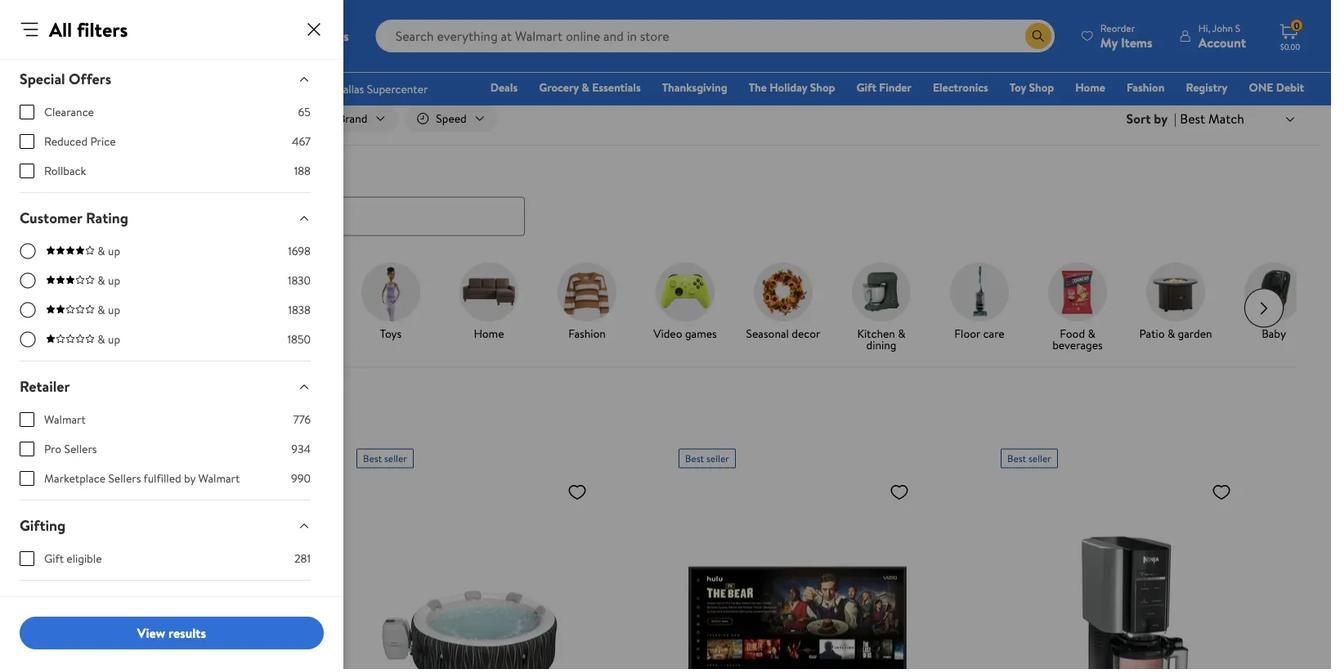 Task type: vqa. For each thing, say whether or not it's contained in the screenshot.
1698's 'up'
yes



Task type: locate. For each thing, give the bounding box(es) containing it.
deals
[[491, 79, 518, 95], [31, 164, 66, 185], [62, 337, 89, 353], [31, 393, 70, 416]]

food & beverages image
[[1049, 262, 1107, 321]]

all filters up reduced price
[[62, 110, 107, 126]]

fashion image
[[558, 262, 617, 321]]

black friday deals preview
[[62, 325, 131, 353]]

special offers group
[[20, 104, 311, 192]]

add to favorites list, vizio 50" class v-series 4k uhd led smart tv v505-j09 image
[[890, 481, 910, 502]]

one debit link
[[1242, 79, 1312, 96]]

4 up from the top
[[108, 331, 120, 347]]

1 horizontal spatial best seller
[[685, 452, 729, 465]]

black up marketplace
[[41, 452, 64, 465]]

filters up the offers
[[77, 16, 128, 43]]

1 horizontal spatial gift
[[857, 79, 877, 95]]

by right fulfilled
[[184, 470, 196, 486]]

0 horizontal spatial best seller
[[363, 452, 407, 465]]

reduced price
[[44, 133, 116, 149]]

next slide for chipmodulewithimages list image
[[1245, 288, 1284, 328]]

& up for 1830
[[98, 272, 120, 288]]

1 horizontal spatial walmart
[[198, 470, 240, 486]]

1 vertical spatial home
[[474, 325, 504, 341]]

seller for ninja creami, ice cream maker, 5 one-touch programs image
[[1029, 452, 1052, 465]]

1 best from the left
[[363, 452, 382, 465]]

188
[[294, 163, 311, 179]]

registry link
[[1179, 79, 1235, 96]]

all filters up the offers
[[49, 16, 128, 43]]

add to favorites list, saluspa 77" x 26" hollywood 240 gal. inflatable hot tub with led lights, 104f max temperature image
[[568, 481, 587, 502]]

1 horizontal spatial black
[[67, 325, 93, 341]]

1 vertical spatial gift
[[44, 550, 64, 566]]

retailer group
[[20, 411, 311, 500]]

0 vertical spatial all filters
[[49, 16, 128, 43]]

black inside black friday deals preview
[[67, 325, 93, 341]]

all inside 'dialog'
[[49, 16, 72, 43]]

3 best from the left
[[1008, 452, 1027, 465]]

by
[[1154, 110, 1168, 128], [184, 470, 196, 486]]

dining
[[867, 337, 897, 353]]

0 vertical spatial friday
[[96, 325, 126, 341]]

all
[[49, 16, 72, 43], [62, 110, 75, 126]]

price when purchased online
[[31, 427, 192, 445]]

special
[[20, 69, 65, 89]]

0 vertical spatial filters
[[77, 16, 128, 43]]

beverages
[[1053, 337, 1103, 353]]

934
[[291, 441, 311, 457]]

all filters inside 'dialog'
[[49, 16, 128, 43]]

0 horizontal spatial best
[[363, 452, 382, 465]]

|
[[1175, 110, 1177, 128]]

1 vertical spatial friday
[[66, 452, 93, 465]]

1 horizontal spatial shop
[[1029, 79, 1054, 95]]

up for 1838
[[108, 302, 120, 318]]

0 vertical spatial fashion link
[[1120, 79, 1172, 96]]

toy shop
[[1010, 79, 1054, 95]]

0 horizontal spatial home link
[[447, 262, 532, 342]]

2 horizontal spatial seller
[[1029, 452, 1052, 465]]

sellers
[[64, 441, 97, 457], [108, 470, 141, 486]]

black for black friday deals preview
[[67, 325, 93, 341]]

best
[[363, 452, 382, 465], [685, 452, 704, 465], [1008, 452, 1027, 465]]

fashion link
[[1120, 79, 1172, 96], [545, 262, 630, 342]]

rollback
[[44, 163, 86, 179]]

best for saluspa 77" x 26" hollywood 240 gal. inflatable hot tub with led lights, 104f max temperature image
[[363, 452, 382, 465]]

saluspa 77" x 26" hollywood 240 gal. inflatable hot tub with led lights, 104f max temperature image
[[357, 475, 594, 669]]

floorcare image
[[950, 262, 1009, 321]]

shop
[[810, 79, 836, 95], [1029, 79, 1054, 95]]

& inside kitchen & dining
[[898, 325, 906, 341]]

0 horizontal spatial fashion link
[[545, 262, 630, 342]]

price left when
[[31, 427, 60, 445]]

1 vertical spatial filters
[[78, 110, 107, 126]]

1 vertical spatial by
[[184, 470, 196, 486]]

one debit walmart+
[[1249, 79, 1305, 118]]

None checkbox
[[20, 134, 34, 149], [20, 164, 34, 178], [20, 412, 34, 427], [20, 134, 34, 149], [20, 164, 34, 178], [20, 412, 34, 427]]

1 vertical spatial sellers
[[108, 470, 141, 486]]

add to favorites list, ninja creami, ice cream maker, 5 one-touch programs image
[[1212, 481, 1232, 502]]

1 out of 5 stars and up, 1850 items radio
[[20, 331, 36, 348]]

shop inside the holiday shop 'link'
[[810, 79, 836, 95]]

by inside sort and filter section element
[[1154, 110, 1168, 128]]

shop right toy
[[1029, 79, 1054, 95]]

0 vertical spatial by
[[1154, 110, 1168, 128]]

all up the special offers
[[49, 16, 72, 43]]

essentials
[[592, 79, 641, 95]]

1 vertical spatial all
[[62, 110, 75, 126]]

seller
[[384, 452, 407, 465], [707, 452, 729, 465], [1029, 452, 1052, 465]]

3 & up from the top
[[98, 302, 120, 318]]

home
[[1076, 79, 1106, 95], [474, 325, 504, 341]]

deals down reduced
[[31, 164, 66, 185]]

all inside button
[[62, 110, 75, 126]]

sellers down the deal
[[108, 470, 141, 486]]

1 horizontal spatial fashion link
[[1120, 79, 1172, 96]]

3 seller from the left
[[1029, 452, 1052, 465]]

0 vertical spatial black
[[67, 325, 93, 341]]

the holiday shop
[[749, 79, 836, 95]]

friday up marketplace
[[66, 452, 93, 465]]

fashion up sort by |
[[1127, 79, 1165, 95]]

the
[[749, 79, 767, 95]]

0 horizontal spatial home
[[474, 325, 504, 341]]

1 seller from the left
[[384, 452, 407, 465]]

1 vertical spatial price
[[31, 427, 60, 445]]

friday for deals
[[96, 325, 126, 341]]

holiday
[[770, 79, 808, 95]]

1 horizontal spatial sellers
[[108, 470, 141, 486]]

gift left finder
[[857, 79, 877, 95]]

1 vertical spatial all filters
[[62, 110, 107, 126]]

0 horizontal spatial gift
[[44, 550, 64, 566]]

home down the home image
[[474, 325, 504, 341]]

shop right "holiday"
[[810, 79, 836, 95]]

gift inside the all filters 'dialog'
[[44, 550, 64, 566]]

gift finder
[[857, 79, 912, 95]]

1 horizontal spatial friday
[[96, 325, 126, 341]]

price down all filters button
[[90, 133, 116, 149]]

1838
[[288, 302, 311, 318]]

fashion
[[1127, 79, 1165, 95], [569, 325, 606, 341]]

food & beverages
[[1053, 325, 1103, 353]]

best seller
[[363, 452, 407, 465], [685, 452, 729, 465], [1008, 452, 1052, 465]]

0 vertical spatial home link
[[1068, 79, 1113, 96]]

friday for deal
[[66, 452, 93, 465]]

toy
[[1010, 79, 1027, 95]]

playstation 5 disc console - marvel's spider-man 2 bundle image
[[34, 475, 272, 669]]

gift left eligible
[[44, 550, 64, 566]]

walmart
[[44, 411, 86, 427], [198, 470, 240, 486]]

electronics link
[[926, 79, 996, 96]]

0 horizontal spatial by
[[184, 470, 196, 486]]

1 up from the top
[[108, 243, 120, 259]]

1 horizontal spatial seller
[[707, 452, 729, 465]]

walmart+ link
[[1248, 101, 1312, 119]]

0 horizontal spatial fashion
[[569, 325, 606, 341]]

1 shop from the left
[[810, 79, 836, 95]]

vizio 50" class v-series 4k uhd led smart tv v505-j09 image
[[679, 475, 916, 669]]

gift
[[857, 79, 877, 95], [44, 550, 64, 566]]

0 horizontal spatial walmart
[[44, 411, 86, 427]]

0 horizontal spatial shop
[[810, 79, 836, 95]]

1 & up from the top
[[98, 243, 120, 259]]

all up reduced
[[62, 110, 75, 126]]

clearance
[[44, 104, 94, 120]]

1 best seller from the left
[[363, 452, 407, 465]]

0 vertical spatial home
[[1076, 79, 1106, 95]]

0 horizontal spatial friday
[[66, 452, 93, 465]]

3 best seller from the left
[[1008, 452, 1052, 465]]

filters
[[77, 16, 128, 43], [78, 110, 107, 126]]

0 vertical spatial price
[[90, 133, 116, 149]]

view results button
[[20, 617, 324, 649]]

finder
[[880, 79, 912, 95]]

1850
[[287, 331, 311, 347]]

friday down black friday deals image
[[96, 325, 126, 341]]

up for 1830
[[108, 272, 120, 288]]

by left |
[[1154, 110, 1168, 128]]

& up for 1850
[[98, 331, 120, 347]]

2 horizontal spatial best
[[1008, 452, 1027, 465]]

None checkbox
[[20, 105, 34, 119], [20, 442, 34, 456], [20, 471, 34, 486], [20, 551, 34, 566], [20, 105, 34, 119], [20, 442, 34, 456], [20, 471, 34, 486], [20, 551, 34, 566]]

4 out of 5 stars and up, 1698 items radio
[[20, 243, 36, 259]]

3 up from the top
[[108, 302, 120, 318]]

tech link
[[250, 262, 335, 342]]

2 best seller from the left
[[685, 452, 729, 465]]

kitchen and dining image
[[852, 262, 911, 321]]

1 horizontal spatial best
[[685, 452, 704, 465]]

up for 1850
[[108, 331, 120, 347]]

black for black friday deal
[[41, 452, 64, 465]]

best seller for saluspa 77" x 26" hollywood 240 gal. inflatable hot tub with led lights, 104f max temperature image
[[363, 452, 407, 465]]

toys image
[[362, 262, 420, 321]]

4 & up from the top
[[98, 331, 120, 347]]

1 vertical spatial fashion
[[569, 325, 606, 341]]

price
[[90, 133, 116, 149], [31, 427, 60, 445]]

kitchen & dining link
[[839, 262, 924, 354]]

pro sellers
[[44, 441, 97, 457]]

& up
[[98, 243, 120, 259], [98, 272, 120, 288], [98, 302, 120, 318], [98, 331, 120, 347]]

1 horizontal spatial price
[[90, 133, 116, 149]]

2 horizontal spatial best seller
[[1008, 452, 1052, 465]]

all filters dialog
[[0, 0, 344, 669]]

all filters inside button
[[62, 110, 107, 126]]

fashion down fashion image
[[569, 325, 606, 341]]

up
[[108, 243, 120, 259], [108, 272, 120, 288], [108, 302, 120, 318], [108, 331, 120, 347]]

gift for gift finder
[[857, 79, 877, 95]]

baby
[[1262, 325, 1286, 341]]

filters up reduced price
[[78, 110, 107, 126]]

0 horizontal spatial black
[[41, 452, 64, 465]]

sellers right pro
[[64, 441, 97, 457]]

games
[[685, 325, 717, 341]]

0 horizontal spatial price
[[31, 427, 60, 445]]

black friday deals image
[[67, 262, 126, 321]]

2 best from the left
[[685, 452, 704, 465]]

home right toy shop
[[1076, 79, 1106, 95]]

electronics
[[933, 79, 989, 95]]

sellers for pro
[[64, 441, 97, 457]]

all filters button
[[31, 106, 125, 132]]

black down black friday deals image
[[67, 325, 93, 341]]

0 vertical spatial walmart
[[44, 411, 86, 427]]

gifting button
[[7, 501, 324, 550]]

best for ninja creami, ice cream maker, 5 one-touch programs image
[[1008, 452, 1027, 465]]

2 up from the top
[[108, 272, 120, 288]]

black
[[67, 325, 93, 341], [41, 452, 64, 465]]

0 horizontal spatial seller
[[384, 452, 407, 465]]

1830
[[288, 272, 311, 288]]

0 vertical spatial all
[[49, 16, 72, 43]]

walmart left 'add to favorites list, playstation 5 disc console - marvel's spider-man 2 bundle' icon
[[198, 470, 240, 486]]

2 & up from the top
[[98, 272, 120, 288]]

walmart up when
[[44, 411, 86, 427]]

0 horizontal spatial sellers
[[64, 441, 97, 457]]

patio & garden image
[[1147, 262, 1206, 321]]

marketplace
[[44, 470, 106, 486]]

toys link
[[348, 262, 433, 342]]

1 vertical spatial black
[[41, 452, 64, 465]]

baby image
[[1245, 262, 1304, 321]]

2 shop from the left
[[1029, 79, 1054, 95]]

grocery
[[539, 79, 579, 95]]

0 vertical spatial gift
[[857, 79, 877, 95]]

& inside food & beverages
[[1088, 325, 1096, 341]]

kitchen
[[858, 325, 895, 341]]

video
[[654, 325, 683, 341]]

friday inside black friday deals preview
[[96, 325, 126, 341]]

deals left preview
[[62, 337, 89, 353]]

1 horizontal spatial fashion
[[1127, 79, 1165, 95]]

0 vertical spatial sellers
[[64, 441, 97, 457]]

2 seller from the left
[[707, 452, 729, 465]]

1 horizontal spatial by
[[1154, 110, 1168, 128]]

&
[[582, 79, 590, 95], [98, 243, 105, 259], [98, 272, 105, 288], [98, 302, 105, 318], [898, 325, 906, 341], [1088, 325, 1096, 341], [1168, 325, 1175, 341], [98, 331, 105, 347]]

1 horizontal spatial home
[[1076, 79, 1106, 95]]



Task type: describe. For each thing, give the bounding box(es) containing it.
garden
[[1178, 325, 1213, 341]]

patio & garden
[[1140, 325, 1213, 341]]

special offers
[[20, 69, 111, 89]]

1 vertical spatial walmart
[[198, 470, 240, 486]]

close panel image
[[304, 20, 324, 39]]

Search in deals search field
[[31, 197, 525, 236]]

customer rating option group
[[20, 243, 311, 361]]

deals inside search field
[[31, 164, 66, 185]]

toy shop link
[[1003, 79, 1062, 96]]

1698
[[288, 243, 311, 259]]

seasonal
[[746, 325, 789, 341]]

$0.00
[[1281, 41, 1301, 52]]

Search search field
[[376, 20, 1055, 52]]

online
[[158, 427, 192, 445]]

add to favorites list, playstation 5 disc console - marvel's spider-man 2 bundle image
[[245, 481, 265, 502]]

sellers for marketplace
[[108, 470, 141, 486]]

retailer
[[20, 376, 70, 397]]

up for 1698
[[108, 243, 120, 259]]

view
[[137, 624, 165, 642]]

customer rating button
[[7, 193, 324, 243]]

food
[[1060, 325, 1085, 341]]

food & beverages link
[[1035, 262, 1121, 354]]

video games link
[[643, 262, 728, 342]]

& up for 1838
[[98, 302, 120, 318]]

thanksgiving link
[[655, 79, 735, 96]]

deals left grocery
[[491, 79, 518, 95]]

debit
[[1277, 79, 1305, 95]]

view results
[[137, 624, 206, 642]]

deals inside black friday deals preview
[[62, 337, 89, 353]]

3 out of 5 stars and up, 1830 items radio
[[20, 272, 36, 289]]

thanksgiving
[[662, 79, 728, 95]]

& up for 1698
[[98, 243, 120, 259]]

seasonal decor link
[[741, 262, 826, 342]]

gifting
[[20, 515, 66, 536]]

gift finder link
[[849, 79, 919, 96]]

65
[[298, 104, 311, 120]]

filters inside 'dialog'
[[77, 16, 128, 43]]

shop inside toy shop link
[[1029, 79, 1054, 95]]

benefit programs
[[20, 595, 132, 616]]

0
[[1294, 19, 1300, 32]]

reduced
[[44, 133, 88, 149]]

eligible
[[67, 550, 102, 566]]

patio
[[1140, 325, 1165, 341]]

776
[[293, 411, 311, 427]]

home image
[[460, 262, 519, 321]]

programs
[[71, 595, 132, 616]]

the holiday shop link
[[742, 79, 843, 96]]

deals up when
[[31, 393, 70, 416]]

best for vizio 50" class v-series 4k uhd led smart tv v505-j09 'image'
[[685, 452, 704, 465]]

best seller for vizio 50" class v-series 4k uhd led smart tv v505-j09 'image'
[[685, 452, 729, 465]]

black friday deal
[[41, 452, 113, 465]]

990
[[291, 470, 311, 486]]

ninja creami, ice cream maker, 5 one-touch programs image
[[1001, 475, 1238, 669]]

seasonal decor
[[746, 325, 821, 341]]

results
[[168, 624, 206, 642]]

0 vertical spatial fashion
[[1127, 79, 1165, 95]]

video games
[[654, 325, 717, 341]]

seasonal decor image
[[754, 262, 813, 321]]

sort and filter section element
[[11, 92, 1320, 145]]

walmart image
[[26, 23, 133, 49]]

customer
[[20, 208, 82, 228]]

walmart+
[[1256, 102, 1305, 118]]

customer rating
[[20, 208, 128, 228]]

benefit
[[20, 595, 67, 616]]

registry
[[1186, 79, 1228, 95]]

1 vertical spatial home link
[[447, 262, 532, 342]]

by inside retailer group
[[184, 470, 196, 486]]

1 horizontal spatial home link
[[1068, 79, 1113, 96]]

sort by |
[[1127, 110, 1177, 128]]

patio & garden link
[[1134, 262, 1219, 342]]

gift eligible
[[44, 550, 102, 566]]

lots to love for less. low prices all season long. image
[[34, 0, 1297, 70]]

floor
[[955, 325, 981, 341]]

Walmart Site-Wide search field
[[376, 20, 1055, 52]]

deal
[[95, 452, 113, 465]]

floor care link
[[937, 262, 1022, 342]]

pro
[[44, 441, 62, 457]]

seller for saluspa 77" x 26" hollywood 240 gal. inflatable hot tub with led lights, 104f max temperature image
[[384, 452, 407, 465]]

video games image
[[656, 262, 715, 321]]

best seller for ninja creami, ice cream maker, 5 one-touch programs image
[[1008, 452, 1052, 465]]

1 vertical spatial fashion link
[[545, 262, 630, 342]]

marketplace sellers fulfilled by walmart
[[44, 470, 240, 486]]

rating
[[86, 208, 128, 228]]

benefit programs button
[[7, 581, 324, 631]]

one
[[1249, 79, 1274, 95]]

care
[[984, 325, 1005, 341]]

tech image
[[263, 262, 322, 321]]

tech
[[281, 325, 304, 341]]

floor care
[[955, 325, 1005, 341]]

offers
[[69, 69, 111, 89]]

fulfilled
[[144, 470, 181, 486]]

grocery & essentials
[[539, 79, 641, 95]]

grocery & essentials link
[[532, 79, 648, 96]]

special offers button
[[7, 54, 324, 104]]

sort
[[1127, 110, 1151, 128]]

black friday deals preview link
[[54, 262, 139, 354]]

search image
[[44, 210, 57, 223]]

price inside special offers group
[[90, 133, 116, 149]]

2 out of 5 stars and up, 1838 items radio
[[20, 302, 36, 318]]

preview
[[92, 337, 131, 353]]

when
[[63, 427, 93, 445]]

gift for gift eligible
[[44, 550, 64, 566]]

filters inside button
[[78, 110, 107, 126]]

deals link
[[483, 79, 525, 96]]

toys
[[380, 325, 402, 341]]

281
[[295, 550, 311, 566]]

seller for vizio 50" class v-series 4k uhd led smart tv v505-j09 'image'
[[707, 452, 729, 465]]

467
[[292, 133, 311, 149]]

Deals search field
[[11, 164, 1320, 236]]



